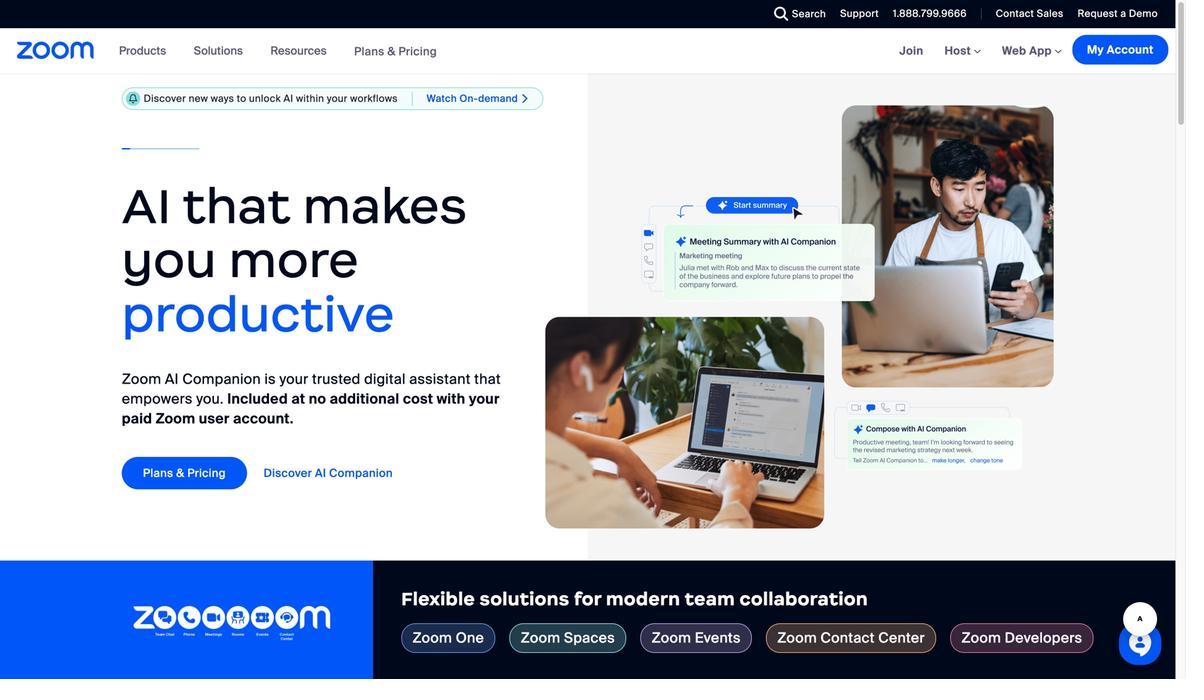 Task type: describe. For each thing, give the bounding box(es) containing it.
plans inside product information navigation
[[354, 44, 385, 59]]

to
[[237, 92, 246, 105]]

zoom logo image
[[17, 42, 94, 59]]

request
[[1078, 7, 1118, 20]]

watch on-demand
[[427, 92, 518, 105]]

collaboration
[[740, 588, 868, 611]]

1 horizontal spatial your
[[327, 92, 348, 105]]

resources
[[271, 43, 327, 58]]

web
[[1002, 43, 1027, 58]]

events
[[695, 630, 741, 648]]

zoom events tab
[[640, 624, 752, 654]]

join
[[899, 43, 924, 58]]

solutions button
[[194, 28, 249, 73]]

0 horizontal spatial pricing
[[187, 467, 226, 481]]

included at no additional cost with your paid zoom user account.
[[122, 391, 500, 428]]

ways
[[211, 92, 234, 105]]

paid
[[122, 410, 152, 428]]

sales
[[1037, 7, 1064, 20]]

zoom events
[[652, 630, 741, 648]]

1.888.799.9666
[[893, 7, 967, 20]]

spaces
[[564, 630, 615, 648]]

web app button
[[1002, 43, 1062, 58]]

makes
[[303, 175, 467, 237]]

demo
[[1129, 7, 1158, 20]]

you.
[[196, 391, 224, 409]]

more
[[229, 230, 359, 291]]

contact sales
[[996, 7, 1064, 20]]

zoom ai companion is your trusted digital assistant that empowers you.
[[122, 371, 501, 409]]

0 vertical spatial contact
[[996, 7, 1034, 20]]

zoom one tab
[[401, 624, 495, 654]]

solutions
[[480, 588, 570, 611]]

zoom for zoom spaces
[[521, 630, 560, 648]]

digital
[[364, 371, 406, 389]]

contact sales link up web app dropdown button
[[996, 7, 1064, 20]]

companion for zoom
[[182, 371, 261, 389]]

zoom for zoom one
[[413, 630, 452, 648]]

cost
[[403, 391, 433, 409]]

your inside zoom ai companion is your trusted digital assistant that empowers you.
[[280, 371, 309, 389]]

workflows
[[350, 92, 398, 105]]

zoom one
[[413, 630, 484, 648]]

watch
[[427, 92, 457, 105]]

my account link
[[1072, 35, 1169, 65]]

right image
[[518, 93, 532, 105]]

discover new ways to unlock ai within your workflows
[[144, 92, 398, 105]]

that inside the ai that makes you more
[[183, 175, 291, 237]]

plans & pricing inside main content
[[143, 467, 226, 481]]

on-
[[460, 92, 478, 105]]

zoom for zoom ai companion is your trusted digital assistant that empowers you.
[[122, 371, 161, 389]]

your inside included at no additional cost with your paid zoom user account.
[[469, 391, 500, 409]]

0 vertical spatial zoom interface icon image
[[598, 197, 877, 310]]

plans & pricing link inside main content
[[122, 458, 247, 490]]

center
[[879, 630, 925, 648]]

one
[[456, 630, 484, 648]]

product information navigation
[[108, 28, 448, 74]]

new
[[189, 92, 208, 105]]

empowers
[[122, 391, 193, 409]]

modern
[[606, 588, 680, 611]]

products button
[[119, 28, 173, 73]]

account.
[[233, 410, 294, 428]]



Task type: locate. For each thing, give the bounding box(es) containing it.
plans down paid
[[143, 467, 173, 481]]

2 vertical spatial your
[[469, 391, 500, 409]]

your up at
[[280, 371, 309, 389]]

zoom down the collaboration on the right of page
[[778, 630, 817, 648]]

pricing down 'user'
[[187, 467, 226, 481]]

productive
[[122, 284, 395, 345]]

1 vertical spatial plans & pricing
[[143, 467, 226, 481]]

0 vertical spatial plans
[[354, 44, 385, 59]]

companion
[[182, 371, 261, 389], [329, 467, 393, 481]]

contact
[[996, 7, 1034, 20], [821, 630, 875, 648]]

zoom spaces tab
[[510, 624, 626, 654]]

ai inside the ai that makes you more
[[122, 175, 171, 237]]

you
[[122, 230, 217, 291]]

0 horizontal spatial plans & pricing
[[143, 467, 226, 481]]

join link
[[889, 28, 934, 73]]

& inside product information navigation
[[387, 44, 396, 59]]

plans & pricing down 'user'
[[143, 467, 226, 481]]

your
[[327, 92, 348, 105], [280, 371, 309, 389], [469, 391, 500, 409]]

0 horizontal spatial companion
[[182, 371, 261, 389]]

that
[[183, 175, 291, 237], [474, 371, 501, 389]]

0 vertical spatial that
[[183, 175, 291, 237]]

plans & pricing up workflows
[[354, 44, 437, 59]]

1 vertical spatial &
[[176, 467, 184, 481]]

plans & pricing link
[[354, 44, 437, 59], [354, 44, 437, 59], [122, 458, 247, 490]]

1 vertical spatial your
[[280, 371, 309, 389]]

1 vertical spatial that
[[474, 371, 501, 389]]

zoom developers tab
[[950, 624, 1094, 654]]

companion for discover
[[329, 467, 393, 481]]

0 vertical spatial companion
[[182, 371, 261, 389]]

host button
[[945, 43, 981, 58]]

banner containing my account
[[0, 28, 1176, 74]]

request a demo
[[1078, 7, 1158, 20]]

support
[[840, 7, 879, 20]]

companion inside zoom ai companion is your trusted digital assistant that empowers you.
[[182, 371, 261, 389]]

1 vertical spatial contact
[[821, 630, 875, 648]]

is
[[265, 371, 276, 389]]

0 horizontal spatial that
[[183, 175, 291, 237]]

with
[[437, 391, 465, 409]]

zoom for zoom contact center
[[778, 630, 817, 648]]

zoom left events at bottom
[[652, 630, 691, 648]]

developers
[[1005, 630, 1083, 648]]

zoom interface icon image
[[598, 197, 877, 310], [834, 397, 1022, 468]]

app
[[1029, 43, 1052, 58]]

contact sales link
[[985, 0, 1067, 28], [996, 7, 1064, 20]]

discover for discover ai companion
[[264, 467, 312, 481]]

zoom down solutions
[[521, 630, 560, 648]]

1 vertical spatial companion
[[329, 467, 393, 481]]

discover
[[144, 92, 186, 105], [264, 467, 312, 481]]

flexible solutions for modern team collaboration
[[401, 588, 868, 611]]

discover for discover new ways to unlock ai within your workflows
[[144, 92, 186, 105]]

account
[[1107, 42, 1154, 57]]

a
[[1121, 7, 1127, 20]]

web app
[[1002, 43, 1052, 58]]

search button
[[764, 0, 830, 28]]

0 vertical spatial your
[[327, 92, 348, 105]]

my
[[1087, 42, 1104, 57]]

0 vertical spatial discover
[[144, 92, 186, 105]]

0 horizontal spatial contact
[[821, 630, 875, 648]]

discover inside "link"
[[264, 467, 312, 481]]

1 horizontal spatial &
[[387, 44, 396, 59]]

no
[[309, 391, 326, 409]]

1 horizontal spatial that
[[474, 371, 501, 389]]

zoom left developers
[[962, 630, 1001, 648]]

host
[[945, 43, 974, 58]]

1 vertical spatial discover
[[264, 467, 312, 481]]

pricing up watch
[[399, 44, 437, 59]]

zoom inside zoom events tab
[[652, 630, 691, 648]]

1 horizontal spatial companion
[[329, 467, 393, 481]]

unlock
[[249, 92, 281, 105]]

0 horizontal spatial discover
[[144, 92, 186, 105]]

zoom inside zoom one 'tab'
[[413, 630, 452, 648]]

assistant
[[409, 371, 471, 389]]

discover left new
[[144, 92, 186, 105]]

your right with
[[469, 391, 500, 409]]

zoom inside zoom spaces tab
[[521, 630, 560, 648]]

contact sales link up web app
[[985, 0, 1067, 28]]

0 horizontal spatial your
[[280, 371, 309, 389]]

zoom down empowers
[[156, 410, 195, 428]]

zoom up empowers
[[122, 371, 161, 389]]

discover down account.
[[264, 467, 312, 481]]

support link
[[830, 0, 882, 28], [840, 7, 879, 20]]

that inside zoom ai companion is your trusted digital assistant that empowers you.
[[474, 371, 501, 389]]

1 vertical spatial plans
[[143, 467, 173, 481]]

zoom inside zoom contact center tab
[[778, 630, 817, 648]]

ai inside "link"
[[315, 467, 326, 481]]

1 horizontal spatial contact
[[996, 7, 1034, 20]]

zoom for zoom events
[[652, 630, 691, 648]]

0 vertical spatial pricing
[[399, 44, 437, 59]]

plans up workflows
[[354, 44, 385, 59]]

your right within
[[327, 92, 348, 105]]

zoom inside zoom developers tab
[[962, 630, 1001, 648]]

zoom for zoom developers
[[962, 630, 1001, 648]]

solutions
[[194, 43, 243, 58]]

1 vertical spatial pricing
[[187, 467, 226, 481]]

zoom contact center
[[778, 630, 925, 648]]

main content
[[0, 28, 1176, 680]]

banner
[[0, 28, 1176, 74]]

products
[[119, 43, 166, 58]]

search
[[792, 7, 826, 20]]

demand
[[478, 92, 518, 105]]

my account
[[1087, 42, 1154, 57]]

discover ai companion link
[[264, 458, 414, 490]]

trusted
[[312, 371, 361, 389]]

zoom inside included at no additional cost with your paid zoom user account.
[[156, 410, 195, 428]]

0 horizontal spatial &
[[176, 467, 184, 481]]

main content containing ai that makes you more
[[0, 28, 1176, 680]]

plans
[[354, 44, 385, 59], [143, 467, 173, 481]]

&
[[387, 44, 396, 59], [176, 467, 184, 481]]

0 vertical spatial plans & pricing
[[354, 44, 437, 59]]

contact inside tab
[[821, 630, 875, 648]]

discover ai companion
[[264, 467, 393, 481]]

contact left center
[[821, 630, 875, 648]]

plans & pricing inside product information navigation
[[354, 44, 437, 59]]

0 horizontal spatial plans
[[143, 467, 173, 481]]

zoom developers
[[962, 630, 1083, 648]]

pricing
[[399, 44, 437, 59], [187, 467, 226, 481]]

request a demo link
[[1067, 0, 1176, 28], [1078, 7, 1158, 20]]

ai
[[284, 92, 293, 105], [122, 175, 171, 237], [165, 371, 179, 389], [315, 467, 326, 481]]

zoom
[[122, 371, 161, 389], [156, 410, 195, 428], [413, 630, 452, 648], [521, 630, 560, 648], [652, 630, 691, 648], [778, 630, 817, 648], [962, 630, 1001, 648]]

1 horizontal spatial pricing
[[399, 44, 437, 59]]

user
[[199, 410, 230, 428]]

zoom unified communication platform image
[[133, 607, 331, 644]]

companion inside "link"
[[329, 467, 393, 481]]

flexible
[[401, 588, 475, 611]]

pricing inside product information navigation
[[399, 44, 437, 59]]

1 horizontal spatial plans & pricing
[[354, 44, 437, 59]]

0 vertical spatial &
[[387, 44, 396, 59]]

for
[[574, 588, 602, 611]]

ai inside zoom ai companion is your trusted digital assistant that empowers you.
[[165, 371, 179, 389]]

contact left sales
[[996, 7, 1034, 20]]

plans & pricing
[[354, 44, 437, 59], [143, 467, 226, 481]]

zoom contact center tab
[[766, 624, 936, 654]]

zoom left one
[[413, 630, 452, 648]]

1.888.799.9666 button
[[882, 0, 971, 28], [893, 7, 967, 20]]

plans inside main content
[[143, 467, 173, 481]]

1 vertical spatial zoom interface icon image
[[834, 397, 1022, 468]]

meetings navigation
[[889, 28, 1176, 74]]

zoom spaces
[[521, 630, 615, 648]]

1 horizontal spatial plans
[[354, 44, 385, 59]]

2 horizontal spatial your
[[469, 391, 500, 409]]

resources button
[[271, 28, 333, 73]]

additional
[[330, 391, 400, 409]]

included
[[227, 391, 288, 409]]

team
[[685, 588, 735, 611]]

zoom inside zoom ai companion is your trusted digital assistant that empowers you.
[[122, 371, 161, 389]]

within
[[296, 92, 324, 105]]

ai that makes you more
[[122, 175, 467, 291]]

flexible solutions for modern team collaboration tab list
[[401, 624, 1147, 654]]

1 horizontal spatial discover
[[264, 467, 312, 481]]

at
[[291, 391, 305, 409]]



Task type: vqa. For each thing, say whether or not it's contained in the screenshot.
'Companion' to the top
yes



